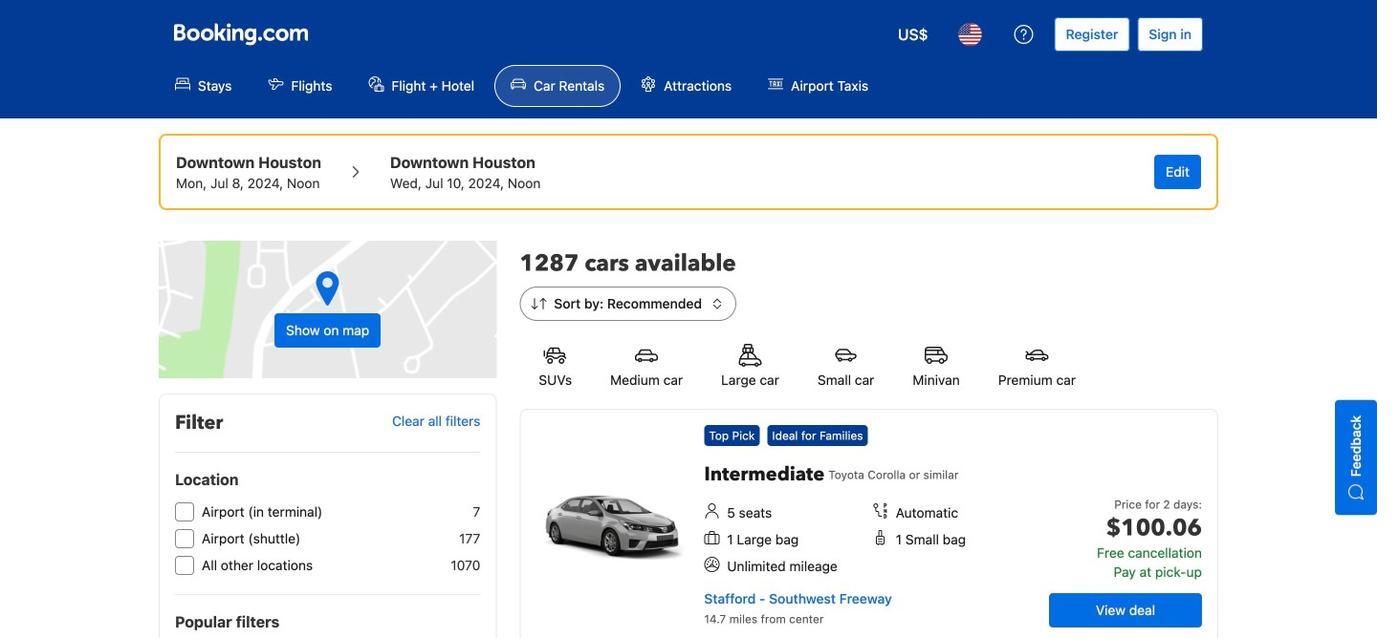 Task type: vqa. For each thing, say whether or not it's contained in the screenshot.
'how'
no



Task type: describe. For each thing, give the bounding box(es) containing it.
search summary element
[[159, 134, 1219, 210]]

1 group from the left
[[176, 151, 321, 193]]

skip to main content element
[[0, 0, 1377, 119]]

2 group from the left
[[390, 151, 541, 193]]

product card group
[[520, 409, 1219, 639]]



Task type: locate. For each thing, give the bounding box(es) containing it.
drop-off location element
[[390, 151, 541, 174]]

0 horizontal spatial group
[[176, 151, 321, 193]]

drop-off date element
[[390, 174, 541, 193]]

1 horizontal spatial group
[[390, 151, 541, 193]]

pick-up location element
[[176, 151, 321, 174]]

pick-up date element
[[176, 174, 321, 193]]

group
[[176, 151, 321, 193], [390, 151, 541, 193]]



